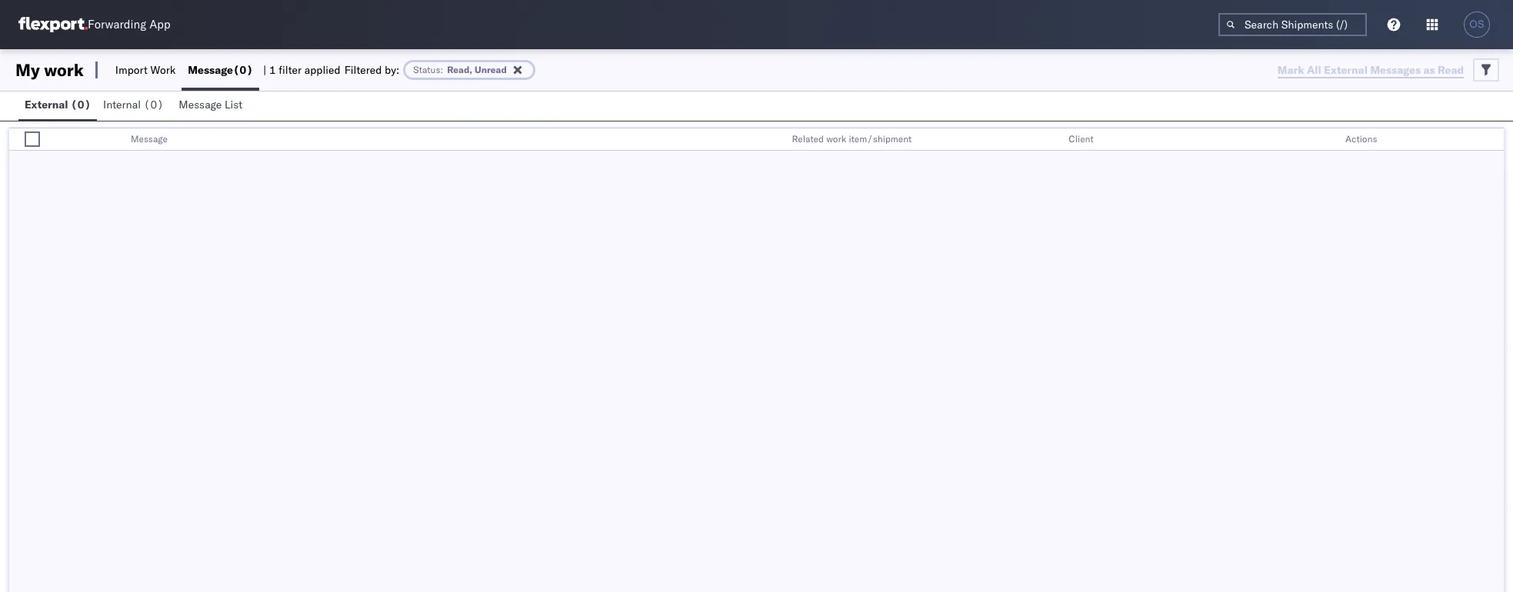 Task type: vqa. For each thing, say whether or not it's contained in the screenshot.
My work
yes



Task type: locate. For each thing, give the bounding box(es) containing it.
(0) right internal
[[144, 98, 164, 112]]

import work
[[115, 63, 176, 77]]

(0)
[[233, 63, 253, 77], [71, 98, 91, 112], [144, 98, 164, 112]]

list
[[225, 98, 243, 112]]

(0) for message (0)
[[233, 63, 253, 77]]

my work
[[15, 59, 84, 81]]

0 vertical spatial message
[[188, 63, 233, 77]]

3 resize handle column header from the left
[[1043, 129, 1061, 152]]

os
[[1470, 18, 1485, 30]]

Search Shipments (/) text field
[[1219, 13, 1367, 36]]

message inside button
[[179, 98, 222, 112]]

app
[[149, 17, 171, 32]]

resize handle column header for client
[[1320, 129, 1338, 152]]

0 horizontal spatial work
[[44, 59, 84, 81]]

2 horizontal spatial (0)
[[233, 63, 253, 77]]

message
[[188, 63, 233, 77], [179, 98, 222, 112], [131, 133, 168, 145]]

(0) for internal (0)
[[144, 98, 164, 112]]

1 vertical spatial message
[[179, 98, 222, 112]]

message for list
[[179, 98, 222, 112]]

(0) for external (0)
[[71, 98, 91, 112]]

message up message list
[[188, 63, 233, 77]]

1 vertical spatial work
[[827, 133, 847, 145]]

work for my
[[44, 59, 84, 81]]

(0) left "|"
[[233, 63, 253, 77]]

(0) right external
[[71, 98, 91, 112]]

flexport. image
[[18, 17, 88, 32]]

unread
[[475, 64, 507, 75]]

0 horizontal spatial (0)
[[71, 98, 91, 112]]

filter
[[279, 63, 302, 77]]

None checkbox
[[25, 132, 40, 147]]

2 resize handle column header from the left
[[766, 129, 784, 152]]

forwarding
[[88, 17, 146, 32]]

0 vertical spatial work
[[44, 59, 84, 81]]

message list button
[[173, 91, 252, 121]]

5 resize handle column header from the left
[[1486, 129, 1504, 152]]

work right related in the right top of the page
[[827, 133, 847, 145]]

my
[[15, 59, 40, 81]]

resize handle column header for message
[[766, 129, 784, 152]]

import work button
[[109, 49, 182, 91]]

1 horizontal spatial (0)
[[144, 98, 164, 112]]

resize handle column header
[[74, 129, 92, 152], [766, 129, 784, 152], [1043, 129, 1061, 152], [1320, 129, 1338, 152], [1486, 129, 1504, 152]]

message down internal (0) button
[[131, 133, 168, 145]]

work up external (0)
[[44, 59, 84, 81]]

message left list
[[179, 98, 222, 112]]

internal (0)
[[103, 98, 164, 112]]

|
[[263, 63, 266, 77]]

work
[[44, 59, 84, 81], [827, 133, 847, 145]]

related
[[792, 133, 824, 145]]

message (0)
[[188, 63, 253, 77]]

forwarding app
[[88, 17, 171, 32]]

4 resize handle column header from the left
[[1320, 129, 1338, 152]]

1 horizontal spatial work
[[827, 133, 847, 145]]

status : read, unread
[[413, 64, 507, 75]]



Task type: describe. For each thing, give the bounding box(es) containing it.
client
[[1069, 133, 1094, 145]]

status
[[413, 64, 441, 75]]

forwarding app link
[[18, 17, 171, 32]]

1 resize handle column header from the left
[[74, 129, 92, 152]]

| 1 filter applied filtered by:
[[263, 63, 400, 77]]

2 vertical spatial message
[[131, 133, 168, 145]]

:
[[441, 64, 443, 75]]

1
[[269, 63, 276, 77]]

resize handle column header for actions
[[1486, 129, 1504, 152]]

applied
[[304, 63, 341, 77]]

external (0)
[[25, 98, 91, 112]]

message list
[[179, 98, 243, 112]]

import
[[115, 63, 148, 77]]

message for (0)
[[188, 63, 233, 77]]

work
[[150, 63, 176, 77]]

external
[[25, 98, 68, 112]]

work for related
[[827, 133, 847, 145]]

internal (0) button
[[97, 91, 173, 121]]

filtered
[[345, 63, 382, 77]]

external (0) button
[[18, 91, 97, 121]]

internal
[[103, 98, 141, 112]]

resize handle column header for related work item/shipment
[[1043, 129, 1061, 152]]

actions
[[1346, 133, 1378, 145]]

related work item/shipment
[[792, 133, 912, 145]]

item/shipment
[[849, 133, 912, 145]]

os button
[[1460, 7, 1495, 42]]

by:
[[385, 63, 400, 77]]

read,
[[447, 64, 472, 75]]



